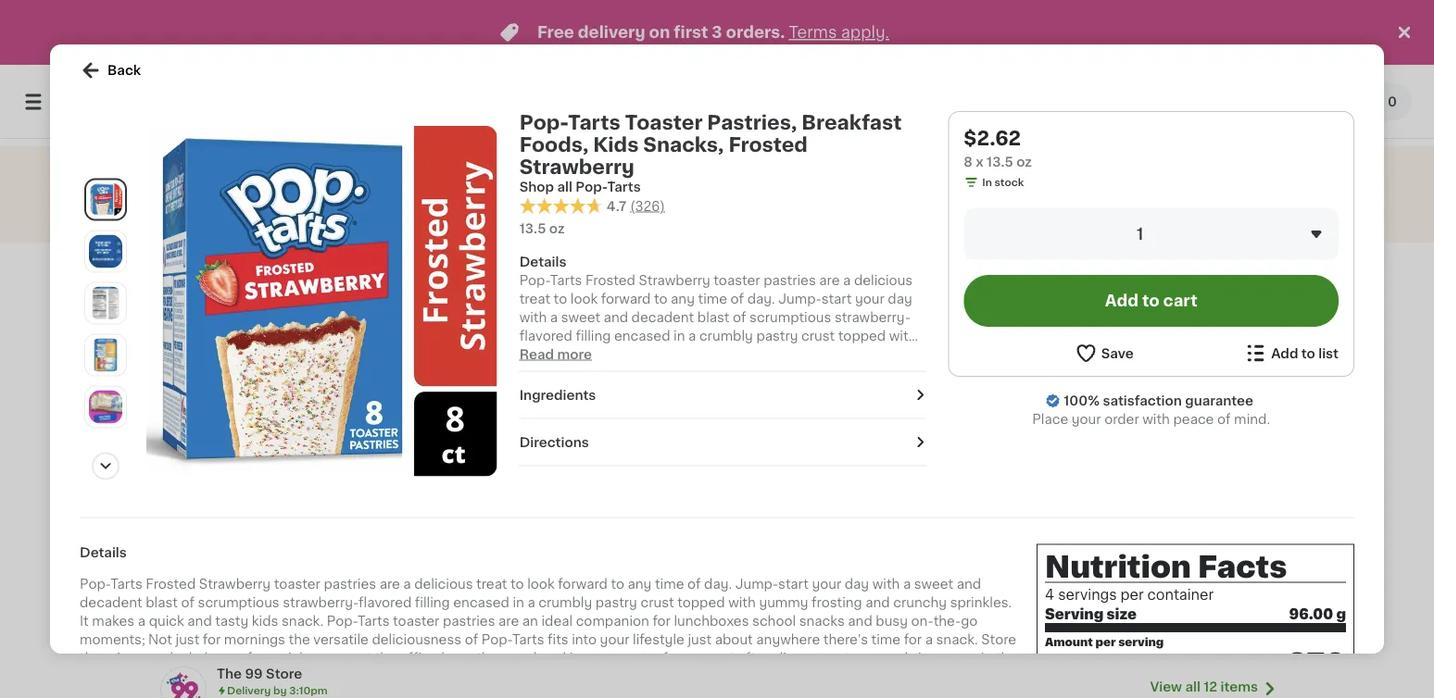Task type: locate. For each thing, give the bounding box(es) containing it.
1 horizontal spatial on
[[649, 25, 670, 40]]

2 horizontal spatial 13.5
[[987, 156, 1013, 169]]

items right 20+
[[1221, 346, 1258, 359]]

by up prices
[[273, 359, 287, 369]]

0 horizontal spatial oz
[[549, 222, 565, 235]]

all inside pop-tarts toaster pastries, breakfast foods, kids snacks, frosted strawberry shop all pop-tarts
[[557, 181, 572, 194]]

3 waffles, from the left
[[1045, 552, 1086, 562]]

foods, up 'shop'
[[519, 135, 589, 154]]

the
[[217, 668, 242, 681]]

100% satisfaction guarantee link
[[1064, 392, 1253, 410]]

breakfast up sugar
[[1229, 552, 1277, 562]]

delivery inside the limited time offer 'region'
[[578, 25, 645, 40]]

foods, inside pop-tarts toaster pastries, breakfast foods, kids snacks, frosted brown sugar cinnamon
[[1179, 566, 1214, 577]]

2 horizontal spatial eggo
[[1077, 537, 1104, 547]]

2 vertical spatial oz
[[881, 689, 896, 699]]

encased
[[453, 597, 509, 610]]

canned
[[509, 566, 549, 577]]

0 vertical spatial on
[[649, 25, 670, 40]]

busy
[[876, 615, 908, 628]]

waffles, up jump-
[[754, 552, 796, 562]]

0 horizontal spatial food,
[[170, 581, 198, 591]]

1 horizontal spatial pastries
[[443, 615, 495, 628]]

delivery
[[578, 25, 645, 40], [443, 179, 497, 192]]

3 breakfast, from the left
[[1033, 566, 1084, 577]]

delivery down just
[[227, 686, 271, 696]]

0 horizontal spatial per
[[1095, 637, 1116, 648]]

0 vertical spatial are
[[380, 578, 400, 591]]

0 vertical spatial snack.
[[282, 615, 324, 628]]

2 food, from the left
[[753, 581, 782, 591]]

delivery right free
[[578, 25, 645, 40]]

1 vertical spatial snack.
[[936, 634, 978, 647]]

eggo up the buttermilk
[[205, 537, 231, 547]]

2 horizontal spatial waffles,
[[1045, 552, 1086, 562]]

a down the keep
[[458, 671, 465, 684]]

per for servings
[[1121, 589, 1144, 602]]

freepop-
[[407, 689, 467, 699]]

1 horizontal spatial details
[[519, 255, 566, 268]]

to left cart
[[1142, 293, 1160, 309]]

eggo for blueberry
[[787, 537, 813, 547]]

0 horizontal spatial pop-tarts toaster pastries, breakfast foods, kids snacks, frosted strawberry image
[[297, 407, 417, 527]]

pop
[[273, 671, 298, 684]]

2 horizontal spatial food,
[[1049, 581, 1078, 591]]

pop- up 'nutrition facts'
[[1185, 537, 1209, 547]]

waffles, inside the kellogg's eggo frozen waffles, frozen breakfast, breakfast food, original
[[1045, 552, 1086, 562]]

details down 13.5 oz
[[519, 255, 566, 268]]

in
[[982, 177, 992, 188]]

pop-tarts toaster pastries, breakfast foods, kids snacks, frosted brown sugar cinnamon image
[[1170, 407, 1290, 527]]

2 horizontal spatial oz
[[1016, 156, 1032, 169]]

first
[[674, 25, 708, 40]]

1 horizontal spatial pop-tarts toaster pastries, breakfast foods, kids snacks, frosted strawberry
[[888, 537, 990, 591]]

decadent
[[80, 597, 142, 610]]

crunchy
[[893, 597, 947, 610]]

1 horizontal spatial oz
[[881, 689, 896, 699]]

them
[[80, 652, 114, 665], [476, 652, 510, 665], [302, 671, 336, 684], [612, 671, 646, 684], [819, 671, 853, 684]]

0 vertical spatial crust
[[641, 597, 674, 610]]

0 vertical spatial or
[[853, 652, 867, 665]]

370
[[1287, 650, 1346, 679]]

2 by from the top
[[273, 686, 287, 696]]

1 vertical spatial delivery
[[443, 179, 497, 192]]

direct chat
[[941, 179, 1016, 192]]

3 food, from the left
[[1049, 581, 1078, 591]]

0 vertical spatial delivery
[[227, 359, 271, 369]]

3 eggo from the left
[[1077, 537, 1104, 547]]

pop-tarts toaster pastries, breakfast foods, kids snacks, frosted strawberry image
[[297, 407, 417, 527], [879, 407, 999, 527]]

1 horizontal spatial just
[[688, 634, 712, 647]]

all left 12
[[1185, 681, 1200, 694]]

1 horizontal spatial delivery
[[578, 25, 645, 40]]

in right some
[[981, 652, 992, 665]]

0 vertical spatial 8
[[964, 156, 973, 169]]

0 horizontal spatial or
[[763, 671, 776, 684]]

add to list
[[1271, 347, 1339, 360]]

go
[[961, 615, 978, 628]]

just down lunchboxes
[[688, 634, 712, 647]]

0 vertical spatial time
[[655, 578, 684, 591]]

1 horizontal spatial treat
[[819, 652, 850, 665]]

0 horizontal spatial crust
[[543, 671, 577, 684]]

with
[[1143, 413, 1170, 426], [872, 578, 900, 591], [728, 597, 756, 610], [980, 671, 1007, 684]]

snacks
[[630, 581, 666, 591]]

breakfast inside pop-tarts toaster pastries, breakfast foods, kids snacks, frosted strawberry shop all pop-tarts
[[802, 113, 902, 132]]

store down sprinkles.
[[981, 634, 1016, 647]]

snacks, up (326) button in the left top of the page
[[643, 135, 724, 154]]

1 horizontal spatial waffles,
[[754, 552, 796, 562]]

pop-tarts toaster pastries, breakfast foods, kids snacks, frosted strawberry up crunchy
[[888, 537, 990, 591]]

breakfast, for blueberry
[[742, 566, 794, 577]]

2 breakfast, from the left
[[742, 566, 794, 577]]

1 horizontal spatial add
[[1271, 347, 1298, 360]]

0 vertical spatial delivery
[[578, 25, 645, 40]]

1 items from the top
[[1221, 346, 1258, 359]]

1 vertical spatial view
[[1150, 681, 1182, 694]]

0 vertical spatial per
[[1121, 589, 1144, 602]]

eggo inside kellogg's eggo frozen waffles, frozen breakfast, breakfast food, buttermilk
[[205, 537, 231, 547]]

1 horizontal spatial breakfast,
[[742, 566, 794, 577]]

kellogg's inside kellogg's eggo frozen waffles, frozen breakfast, breakfast food, buttermilk
[[155, 537, 202, 547]]

1 horizontal spatial time
[[871, 634, 901, 647]]

oz down 'shop'
[[549, 222, 565, 235]]

0 vertical spatial details
[[519, 255, 566, 268]]

1 breakfast, from the left
[[160, 566, 212, 577]]

snacks, inside pop-tarts toaster pastries, breakfast foods, kids snacks, frosted strawberry shop all pop-tarts
[[643, 135, 724, 154]]

brown
[[1218, 581, 1251, 591]]

place your order with peace of mind.
[[1032, 413, 1270, 426]]

1 waffles, from the left
[[173, 552, 214, 562]]

kids up flavored
[[343, 566, 366, 577]]

oz down out
[[881, 689, 896, 699]]

0 vertical spatial 13.5
[[987, 156, 1013, 169]]

just up desk
[[176, 634, 199, 647]]

0 horizontal spatial on
[[514, 652, 530, 665]]

breakfast, inside the kellogg's eggo frozen waffles, frozen breakfast, breakfast food, original
[[1033, 566, 1084, 577]]

blueberry
[[784, 581, 834, 591]]

0 horizontal spatial store
[[266, 668, 302, 681]]

2 pop-tarts toaster pastries, breakfast foods, kids snacks, frosted strawberry from the left
[[888, 537, 990, 591]]

food, up "yummy"
[[753, 581, 782, 591]]

0 horizontal spatial just
[[176, 634, 199, 647]]

pastries, inside pop-tarts toaster pastries, breakfast foods, kids snacks, frosted strawberry shop all pop-tarts
[[707, 113, 797, 132]]

by down the pop
[[273, 686, 287, 696]]

13.5 inside $2.62 8 x 13.5 oz
[[987, 156, 1013, 169]]

food inside delimex chicken & cheese large flour taquitos frozen food snacks
[[676, 566, 703, 577]]

0 horizontal spatial pop-tarts toaster pastries, breakfast foods, kids snacks, frosted strawberry button
[[292, 407, 422, 591]]

ambient.
[[313, 689, 372, 699]]

food, inside kellogg's eggo frozen waffles, frozen breakfast, breakfast food, buttermilk
[[170, 581, 198, 591]]

1 horizontal spatial are
[[498, 615, 519, 628]]

there's
[[823, 634, 868, 647]]

2 just from the left
[[688, 634, 712, 647]]

kellogg's for kellogg's eggo frozen waffles, frozen breakfast, breakfast food, blueberry
[[737, 537, 784, 547]]

breakfast, for original
[[1033, 566, 1084, 577]]

2 waffles, from the left
[[754, 552, 796, 562]]

1 horizontal spatial pop-tarts toaster pastries, breakfast foods, kids snacks, frosted strawberry image
[[879, 407, 999, 527]]

2 eggo from the left
[[787, 537, 813, 547]]

enjoy
[[780, 671, 816, 684]]

lunchboxes
[[674, 615, 749, 628]]

just
[[176, 634, 199, 647], [688, 634, 712, 647]]

toaster up facts
[[1237, 537, 1275, 547]]

2 vertical spatial toaster
[[387, 671, 433, 684]]

crust down hand
[[543, 671, 577, 684]]

on up warm
[[514, 652, 530, 665]]

waffles, inside kellogg's eggo frozen waffles, frozen breakfast, breakfast food, blueberry
[[754, 552, 796, 562]]

store up delivery by 3:10pm
[[266, 668, 302, 681]]

an
[[522, 615, 538, 628]]

13.5 down right
[[852, 689, 878, 699]]

0 horizontal spatial are
[[380, 578, 400, 591]]

back button
[[80, 59, 141, 82]]

1 just from the left
[[176, 634, 199, 647]]

1 horizontal spatial food,
[[753, 581, 782, 591]]

a up crunchy
[[903, 578, 911, 591]]

1 vertical spatial details
[[80, 547, 127, 560]]

100% satisfaction guarantee
[[1064, 395, 1253, 408]]

sweet up microwave
[[695, 652, 734, 665]]

0 vertical spatial treat
[[476, 578, 507, 591]]

food, up blast
[[170, 581, 198, 591]]

pop-tarts toaster pastries, breakfast foods, kids snacks, frosted brown sugar cinnamon button
[[1164, 407, 1295, 606]]

13.5 down 'shop'
[[519, 222, 546, 235]]

1 horizontal spatial food
[[676, 566, 703, 577]]

view left 12
[[1150, 681, 1182, 694]]

cold
[[159, 689, 188, 699]]

kellogg's inside the kellogg's eggo frozen waffles, frozen breakfast, breakfast food, original
[[1028, 537, 1075, 547]]

1 horizontal spatial 8
[[964, 156, 973, 169]]

time
[[655, 578, 684, 591], [871, 634, 901, 647]]

0 horizontal spatial 13.5
[[519, 222, 546, 235]]

tarts up pop-
[[568, 113, 620, 132]]

your down not
[[132, 652, 161, 665]]

0 vertical spatial items
[[1221, 346, 1258, 359]]

kids up the tarts
[[593, 135, 639, 154]]

by for 3:10pm
[[273, 686, 287, 696]]

pastries, up "brown" in the right bottom of the page
[[1182, 552, 1226, 562]]

snacks, inside pop-tarts toaster pastries, breakfast foods, kids snacks, frosted brown sugar cinnamon
[[1241, 566, 1281, 577]]

2 delivery from the top
[[227, 686, 271, 696]]

are up flavored
[[380, 578, 400, 591]]

all left 20+
[[1174, 346, 1189, 359]]

food down meatballs
[[490, 581, 516, 591]]

a down lifestyle
[[684, 652, 692, 665]]

breakfast down terms apply. link
[[802, 113, 902, 132]]

1 vertical spatial items
[[1221, 681, 1258, 694]]

them up crisp
[[476, 652, 510, 665]]

enlarge cereal & breakfast food pop-tarts toaster pastries, breakfast foods, kids snacks, frosted strawberry angle_right (opens in a new tab) image
[[89, 287, 122, 320]]

quick
[[149, 615, 184, 628]]

foods, up container
[[1179, 566, 1214, 577]]

kellogg's for kellogg's eggo frozen waffles, frozen breakfast, breakfast food, buttermilk
[[155, 537, 202, 547]]

frosted
[[729, 135, 808, 154], [146, 578, 196, 591], [308, 581, 347, 591], [890, 581, 929, 591], [1177, 581, 1216, 591], [502, 689, 552, 699]]

0 horizontal spatial sweet
[[695, 652, 734, 665]]

tarts up crunchy
[[918, 537, 943, 547]]

0 horizontal spatial eggo
[[205, 537, 231, 547]]

0 vertical spatial add
[[1105, 293, 1139, 309]]

0 horizontal spatial pop-tarts toaster pastries, breakfast foods, kids snacks, frosted strawberry
[[306, 537, 408, 591]]

0 horizontal spatial snack.
[[282, 615, 324, 628]]

versatile
[[313, 634, 369, 647]]

in stock
[[982, 177, 1024, 188]]

1 kellogg's from the left
[[155, 537, 202, 547]]

a down on-
[[925, 634, 933, 647]]

of down bring
[[915, 671, 928, 684]]

snacks, up sugar
[[1241, 566, 1281, 577]]

1 vertical spatial delivery
[[227, 686, 271, 696]]

1 eggo from the left
[[205, 537, 231, 547]]

breakfast, inside kellogg's eggo frozen waffles, frozen breakfast, breakfast food, blueberry
[[742, 566, 794, 577]]

orders
[[286, 344, 320, 354]]

2 kellogg's from the left
[[737, 537, 784, 547]]

tarts down flavored
[[358, 615, 390, 628]]

and up sprinkles.
[[957, 578, 981, 591]]

0 horizontal spatial waffles,
[[173, 552, 214, 562]]

your down companion
[[600, 634, 629, 647]]

items for view all 20+ items
[[1221, 346, 1258, 359]]

food, inside kellogg's eggo frozen waffles, frozen breakfast, breakfast food, blueberry
[[753, 581, 782, 591]]

1 vertical spatial pastries
[[443, 615, 495, 628]]

snacks
[[799, 615, 845, 628]]

makes
[[92, 615, 135, 628]]

tarts
[[568, 113, 620, 132], [336, 537, 361, 547], [918, 537, 943, 547], [1209, 537, 1234, 547], [110, 578, 142, 591], [358, 615, 390, 628], [512, 634, 544, 647], [467, 689, 499, 699]]

3 kellogg's from the left
[[1028, 537, 1075, 547]]

eggo inside kellogg's eggo frozen waffles, frozen breakfast, breakfast food, blueberry
[[787, 537, 813, 547]]

delivery for delivery by 3:20pm
[[227, 359, 271, 369]]

yummy
[[759, 597, 808, 610]]

eggo inside the kellogg's eggo frozen waffles, frozen breakfast, breakfast food, original
[[1077, 537, 1104, 547]]

0 vertical spatial oz
[[1016, 156, 1032, 169]]

jump-
[[735, 578, 778, 591]]

waffles, for blueberry
[[754, 552, 796, 562]]

1 horizontal spatial store
[[981, 634, 1016, 647]]

frosting
[[812, 597, 862, 610]]

0 horizontal spatial add
[[1105, 293, 1139, 309]]

0 horizontal spatial breakfast,
[[160, 566, 212, 577]]

kellogg's eggo frozen waffles, frozen breakfast, breakfast food, original
[[1028, 537, 1141, 591]]

tarts inside pop-tarts toaster pastries, breakfast foods, kids snacks, frosted strawberry shop all pop-tarts
[[568, 113, 620, 132]]

details inside button
[[519, 255, 566, 268]]

2 horizontal spatial breakfast,
[[1033, 566, 1084, 577]]

details up the decadent
[[80, 547, 127, 560]]

to up milk.
[[201, 671, 214, 684]]

breakfast inside pop-tarts frosted strawberry toaster pastries are a delicious treat to look forward to any time of day. jump-start your day with a sweet and decadent blast of scrumptious strawberry-flavored filling encased in a crumbly pastry crust  topped with yummy frosting and crunchy sprinkles. it makes a quick and tasty kids snack. pop-tarts toaster pastries are an ideal companion for lunchboxes  school snacks  and busy  on-the-go moments; not just for mornings  the versatile deliciousness of pop-tarts fits into your lifestyle just about anywhere there's time for a snack. store them in your desk drawer for a pick-me-up at the office  keep them on hand in your pantry for a sweet after-dinner treat  or even bring some in the car for a breakfast to go. just pop them in your toaster for a crisp  warm crust  heat them in the microwave  or enjoy them right out of the foil with a glass of ice-cold milk. shelf-stable/ ambient. milk-freepop-tarts frosted strawberry instant breakfast toaster pastries  13.5 oz  8 count box:
[[679, 689, 741, 699]]

waffles, up 4
[[1045, 552, 1086, 562]]

cinnamon
[[1204, 596, 1256, 606]]

kellogg's up blast
[[155, 537, 202, 547]]

pop- up the versatile
[[327, 615, 358, 628]]

your
[[1072, 413, 1101, 426], [812, 578, 841, 591], [600, 634, 629, 647], [132, 652, 161, 665], [584, 652, 614, 665], [354, 671, 383, 684]]

1 pop-tarts toaster pastries, breakfast foods, kids snacks, frosted strawberry from the left
[[306, 537, 408, 591]]

serving
[[1118, 637, 1164, 648]]

results for "food"
[[139, 262, 392, 289]]

on left first
[[649, 25, 670, 40]]

treat down meatballs
[[476, 578, 507, 591]]

sweet up crunchy
[[914, 578, 953, 591]]

delivery right fast
[[443, 179, 497, 192]]

0 vertical spatial view
[[1139, 346, 1171, 359]]

view for view all 20+ items
[[1139, 346, 1171, 359]]

order
[[1104, 413, 1139, 426]]

add for add to cart
[[1105, 293, 1139, 309]]

pastry
[[595, 597, 637, 610]]

breakfast, inside kellogg's eggo frozen waffles, frozen breakfast, breakfast food, buttermilk
[[160, 566, 212, 577]]

0 vertical spatial all
[[557, 181, 572, 194]]

for down lifestyle
[[663, 652, 681, 665]]

0 vertical spatial food
[[676, 566, 703, 577]]

2 items from the top
[[1221, 681, 1258, 694]]

0 horizontal spatial 8
[[899, 689, 908, 699]]

1 vertical spatial by
[[273, 686, 287, 696]]

0 horizontal spatial pastries
[[324, 578, 376, 591]]

&
[[688, 537, 697, 547]]

cereal & breakfast food pop-tarts toaster pastries, breakfast foods, kids snacks, frosted strawberry hero image
[[146, 126, 497, 477]]

crisp
[[469, 671, 501, 684]]

0 horizontal spatial delivery
[[443, 179, 497, 192]]

stock
[[995, 177, 1024, 188]]

kellogg's inside kellogg's eggo frozen waffles, frozen breakfast, breakfast food, blueberry
[[737, 537, 784, 547]]

1 vertical spatial on
[[514, 652, 530, 665]]

1 horizontal spatial pop-tarts toaster pastries, breakfast foods, kids snacks, frosted strawberry button
[[874, 407, 1004, 591]]

pop-
[[576, 181, 607, 194]]

2 horizontal spatial kellogg's
[[1028, 537, 1075, 547]]

breakfast, up jump-
[[742, 566, 794, 577]]

1 by from the top
[[273, 359, 287, 369]]

toaster
[[625, 113, 703, 132], [364, 537, 402, 547], [946, 537, 984, 547], [1237, 537, 1275, 547], [744, 689, 793, 699]]

a up flavored
[[403, 578, 411, 591]]

1 vertical spatial oz
[[549, 222, 565, 235]]

per up size
[[1121, 589, 1144, 602]]

kids inside pop-tarts toaster pastries, breakfast foods, kids snacks, frosted brown sugar cinnamon
[[1216, 566, 1239, 577]]

2 vertical spatial 13.5
[[852, 689, 878, 699]]

some
[[941, 652, 978, 665]]

orders.
[[726, 25, 785, 40]]

1 pop-tarts toaster pastries, breakfast foods, kids snacks, frosted strawberry image from the left
[[297, 407, 417, 527]]

0 vertical spatial by
[[273, 359, 287, 369]]

1 delivery from the top
[[227, 359, 271, 369]]

breakfast inside kellogg's eggo frozen waffles, frozen breakfast, breakfast food, buttermilk
[[214, 566, 263, 577]]

add
[[1105, 293, 1139, 309], [1271, 347, 1298, 360]]

breakfast up the buttermilk
[[214, 566, 263, 577]]

0 horizontal spatial kellogg's
[[155, 537, 202, 547]]

1 horizontal spatial kellogg's
[[737, 537, 784, 547]]

8
[[964, 156, 973, 169], [899, 689, 908, 699]]

pop- inside pop-tarts toaster pastries, breakfast foods, kids snacks, frosted brown sugar cinnamon
[[1185, 537, 1209, 547]]

directions button
[[519, 433, 926, 452]]

1 vertical spatial food
[[490, 581, 516, 591]]

1 vertical spatial 13.5
[[519, 222, 546, 235]]

meatballs
[[456, 566, 506, 577]]

1 vertical spatial add
[[1271, 347, 1298, 360]]

waffles, up the buttermilk
[[173, 552, 214, 562]]

breakfast inside the kellogg's eggo frozen waffles, frozen breakfast, breakfast food, original
[[1087, 566, 1136, 577]]

place
[[1032, 413, 1068, 426]]

0 horizontal spatial treat
[[476, 578, 507, 591]]

snacks,
[[643, 135, 724, 154], [368, 566, 408, 577], [950, 566, 990, 577], [1241, 566, 1281, 577]]

1 vertical spatial all
[[1174, 346, 1189, 359]]

topped
[[677, 597, 725, 610]]

kids inside pop-tarts toaster pastries, breakfast foods, kids snacks, frosted strawberry shop all pop-tarts
[[593, 135, 639, 154]]

eggo up start
[[787, 537, 813, 547]]

apply.
[[841, 25, 889, 40]]

pop- up strawberry-
[[312, 537, 336, 547]]

boyardee
[[491, 537, 541, 547]]

for up lifestyle
[[653, 615, 671, 628]]

facts
[[1198, 553, 1287, 582]]

details button
[[519, 253, 926, 271]]

4.7 (326)
[[606, 199, 665, 212]]

pastries up strawberry-
[[324, 578, 376, 591]]

items for view all 12 items
[[1221, 681, 1258, 694]]

and up canned
[[519, 552, 538, 562]]

food, inside the kellogg's eggo frozen waffles, frozen breakfast, breakfast food, original
[[1049, 581, 1078, 591]]

food down flour
[[676, 566, 703, 577]]

shelf-
[[224, 689, 263, 699]]

pop-tarts toaster pastries, breakfast foods, kids snacks, frosted strawberry button
[[292, 407, 422, 591], [874, 407, 1004, 591]]

toaster up deliciousness
[[393, 615, 439, 628]]

kellogg's eggo frozen waffles, frozen breakfast, breakfast food, original button
[[1019, 407, 1150, 591]]

glass
[[80, 689, 114, 699]]

breakfast
[[802, 113, 902, 132], [356, 552, 405, 562], [938, 552, 987, 562], [1229, 552, 1277, 562], [214, 566, 263, 577], [796, 566, 845, 577], [1087, 566, 1136, 577], [679, 689, 741, 699]]

snack. up some
[[936, 634, 978, 647]]

even
[[870, 652, 901, 665]]

1 vertical spatial crust
[[543, 671, 577, 684]]

food, for buttermilk
[[170, 581, 198, 591]]

1 food, from the left
[[170, 581, 198, 591]]

eggo for original
[[1077, 537, 1104, 547]]

0 horizontal spatial food
[[490, 581, 516, 591]]

waffles, inside kellogg's eggo frozen waffles, frozen breakfast, breakfast food, buttermilk
[[173, 552, 214, 562]]

for
[[252, 262, 293, 289], [653, 615, 671, 628], [203, 634, 221, 647], [904, 634, 922, 647], [247, 652, 265, 665], [663, 652, 681, 665], [104, 671, 122, 684], [436, 671, 454, 684]]



Task type: describe. For each thing, give the bounding box(es) containing it.
a up an
[[528, 597, 535, 610]]

of right blast
[[181, 597, 195, 610]]

delivery for delivery by 3:10pm
[[227, 686, 271, 696]]

tasty
[[215, 615, 248, 628]]

(326)
[[630, 199, 665, 212]]

frozen inside delimex chicken & cheese large flour taquitos frozen food snacks
[[639, 566, 674, 577]]

the right at
[[375, 652, 396, 665]]

keep
[[441, 652, 473, 665]]

pop-tarts toaster pastries, breakfast foods, kids snacks, frosted brown sugar cinnamon
[[1177, 537, 1283, 606]]

and up there's
[[848, 615, 872, 628]]

crumbly
[[538, 597, 592, 610]]

0 vertical spatial pastries
[[324, 578, 376, 591]]

breakfast up sprinkles.
[[938, 552, 987, 562]]

of left ice-
[[117, 689, 130, 699]]

the up pick-
[[289, 634, 310, 647]]

up
[[339, 652, 355, 665]]

me-
[[312, 652, 339, 665]]

a left breakfast at the left bottom of the page
[[125, 671, 133, 684]]

toaster inside pop-tarts toaster pastries, breakfast foods, kids snacks, frosted brown sugar cinnamon
[[1237, 537, 1275, 547]]

waffles, for original
[[1045, 552, 1086, 562]]

tarts up the decadent
[[110, 578, 142, 591]]

delivery for fast
[[443, 179, 497, 192]]

cheese
[[598, 552, 638, 562]]

1 vertical spatial store
[[266, 668, 302, 681]]

for up the walmart
[[252, 262, 293, 289]]

calories
[[1045, 653, 1147, 676]]

1 field
[[964, 208, 1339, 260]]

8 inside pop-tarts frosted strawberry toaster pastries are a delicious treat to look forward to any time of day. jump-start your day with a sweet and decadent blast of scrumptious strawberry-flavored filling encased in a crumbly pastry crust  topped with yummy frosting and crunchy sprinkles. it makes a quick and tasty kids snack. pop-tarts toaster pastries are an ideal companion for lunchboxes  school snacks  and busy  on-the-go moments; not just for mornings  the versatile deliciousness of pop-tarts fits into your lifestyle just about anywhere there's time for a snack. store them in your desk drawer for a pick-me-up at the office  keep them on hand in your pantry for a sweet after-dinner treat  or even bring some in the car for a breakfast to go. just pop them in your toaster for a crisp  warm crust  heat them in the microwave  or enjoy them right out of the foil with a glass of ice-cold milk. shelf-stable/ ambient. milk-freepop-tarts frosted strawberry instant breakfast toaster pastries  13.5 oz  8 count box:
[[899, 689, 908, 699]]

13.5 inside pop-tarts frosted strawberry toaster pastries are a delicious treat to look forward to any time of day. jump-start your day with a sweet and decadent blast of scrumptious strawberry-flavored filling encased in a crumbly pastry crust  topped with yummy frosting and crunchy sprinkles. it makes a quick and tasty kids snack. pop-tarts toaster pastries are an ideal companion for lunchboxes  school snacks  and busy  on-the-go moments; not just for mornings  the versatile deliciousness of pop-tarts fits into your lifestyle just about anywhere there's time for a snack. store them in your desk drawer for a pick-me-up at the office  keep them on hand in your pantry for a sweet after-dinner treat  or even bring some in the car for a breakfast to go. just pop them in your toaster for a crisp  warm crust  heat them in the microwave  or enjoy them right out of the foil with a glass of ice-cold milk. shelf-stable/ ambient. milk-freepop-tarts frosted strawberry instant breakfast toaster pastries  13.5 oz  8 count box:
[[852, 689, 878, 699]]

them up the car on the bottom left of the page
[[80, 652, 114, 665]]

of down guarantee
[[1217, 413, 1231, 426]]

foil
[[956, 671, 976, 684]]

day.
[[704, 578, 732, 591]]

strawberry inside pop-tarts toaster pastries, breakfast foods, kids snacks, frosted strawberry shop all pop-tarts
[[519, 157, 634, 176]]

1 horizontal spatial crust
[[641, 597, 674, 610]]

them down pantry at the bottom
[[612, 671, 646, 684]]

kellogg's eggo frozen waffles, frozen breakfast, breakfast food, buttermilk image
[[152, 407, 271, 527]]

eggo for buttermilk
[[205, 537, 231, 547]]

large
[[640, 552, 669, 562]]

1 horizontal spatial sweet
[[914, 578, 953, 591]]

food inside chef boyardee spaghetti and meatballs canned food
[[490, 581, 516, 591]]

1 vertical spatial treat
[[819, 652, 850, 665]]

in-
[[221, 375, 236, 385]]

tarts down an
[[512, 634, 544, 647]]

for up drawer
[[203, 634, 221, 647]]

pop- up crisp
[[481, 634, 512, 647]]

delivery by 3:20pm
[[227, 359, 330, 369]]

snacks, up sprinkles.
[[950, 566, 990, 577]]

walmart show all 22 items element
[[217, 323, 1139, 342]]

view all 20+ items
[[1139, 346, 1258, 359]]

milk-
[[375, 689, 407, 699]]

and left tasty
[[187, 615, 212, 628]]

anywhere
[[756, 634, 820, 647]]

a right foil
[[1010, 671, 1018, 684]]

to down taquitos
[[611, 578, 624, 591]]

serving
[[1045, 608, 1104, 621]]

2 pop-tarts toaster pastries, breakfast foods, kids snacks, frosted strawberry image from the left
[[879, 407, 999, 527]]

item carousel region
[[146, 399, 1321, 646]]

delivery for free
[[578, 25, 645, 40]]

chef boyardee spaghetti and meatballs canned food button
[[437, 407, 568, 591]]

with right foil
[[980, 671, 1007, 684]]

any
[[628, 578, 652, 591]]

in down into
[[569, 652, 581, 665]]

foods, up strawberry-
[[306, 566, 341, 577]]

all for view all 20+ items
[[1174, 346, 1189, 359]]

toaster up sprinkles.
[[946, 537, 984, 547]]

kellogg's eggo frozen waffles, frozen breakfast, breakfast food, blueberry image
[[734, 407, 853, 527]]

day
[[845, 578, 869, 591]]

car
[[80, 671, 100, 684]]

for up freepop-
[[436, 671, 454, 684]]

toaster inside pop-tarts frosted strawberry toaster pastries are a delicious treat to look forward to any time of day. jump-start your day with a sweet and decadent blast of scrumptious strawberry-flavored filling encased in a crumbly pastry crust  topped with yummy frosting and crunchy sprinkles. it makes a quick and tasty kids snack. pop-tarts toaster pastries are an ideal companion for lunchboxes  school snacks  and busy  on-the-go moments; not just for mornings  the versatile deliciousness of pop-tarts fits into your lifestyle just about anywhere there's time for a snack. store them in your desk drawer for a pick-me-up at the office  keep them on hand in your pantry for a sweet after-dinner treat  or even bring some in the car for a breakfast to go. just pop them in your toaster for a crisp  warm crust  heat them in the microwave  or enjoy them right out of the foil with a glass of ice-cold milk. shelf-stable/ ambient. milk-freepop-tarts frosted strawberry instant breakfast toaster pastries  13.5 oz  8 count box:
[[744, 689, 793, 699]]

the 99 store show all 12 items element
[[217, 665, 1150, 684]]

the right some
[[996, 652, 1017, 665]]

strawberry up scrumptious
[[199, 578, 271, 591]]

desk
[[165, 652, 196, 665]]

walmart 50k+ recent orders
[[217, 326, 320, 354]]

microwave
[[689, 671, 760, 684]]

toaster inside pop-tarts toaster pastries, breakfast foods, kids snacks, frosted strawberry shop all pop-tarts
[[625, 113, 703, 132]]

on inside the limited time offer 'region'
[[649, 25, 670, 40]]

$2.62 8 x 13.5 oz
[[964, 128, 1032, 169]]

on-
[[911, 615, 934, 628]]

serving size
[[1045, 608, 1137, 621]]

into
[[572, 634, 597, 647]]

kids up crunchy
[[925, 566, 948, 577]]

free
[[537, 25, 574, 40]]

container
[[1147, 589, 1214, 602]]

them up pastries
[[819, 671, 853, 684]]

in up 'instant'
[[650, 671, 661, 684]]

pop- up the decadent
[[80, 578, 110, 591]]

strawberry-
[[283, 597, 359, 610]]

back
[[107, 64, 141, 77]]

breakfast, for buttermilk
[[160, 566, 212, 577]]

with down 100% satisfaction guarantee link
[[1143, 413, 1170, 426]]

20+
[[1192, 346, 1217, 359]]

breakfast inside pop-tarts toaster pastries, breakfast foods, kids snacks, frosted brown sugar cinnamon
[[1229, 552, 1277, 562]]

chicken
[[644, 537, 686, 547]]

guarantee
[[1185, 395, 1253, 408]]

of up the keep
[[465, 634, 478, 647]]

delimex chicken & cheese large flour taquitos frozen food snacks image
[[588, 407, 708, 527]]

0 vertical spatial toaster
[[274, 578, 320, 591]]

hand
[[533, 652, 566, 665]]

kellogg's for kellogg's eggo frozen waffles, frozen breakfast, breakfast food, original
[[1028, 537, 1075, 547]]

the 99 store
[[217, 668, 302, 681]]

per for amount
[[1095, 637, 1116, 648]]

kellogg's eggo frozen waffles, frozen breakfast, breakfast food, blueberry button
[[728, 407, 859, 591]]

2 pop-tarts toaster pastries, breakfast foods, kids snacks, frosted strawberry button from the left
[[874, 407, 1004, 591]]

pastries, up crunchy
[[891, 552, 935, 562]]

tarts up strawberry-
[[336, 537, 361, 547]]

3:20pm
[[289, 359, 330, 369]]

right
[[856, 671, 887, 684]]

toaster up flavored
[[364, 537, 402, 547]]

chef boyardee spaghetti and meatballs canned food image
[[443, 407, 562, 527]]

chat
[[986, 179, 1016, 192]]

your down at
[[354, 671, 383, 684]]

taquitos
[[593, 566, 637, 577]]

count
[[911, 689, 952, 699]]

blast
[[146, 597, 178, 610]]

your up frosting
[[812, 578, 841, 591]]

your up heat
[[584, 652, 614, 665]]

by for 3:20pm
[[273, 359, 287, 369]]

1 pop-tarts toaster pastries, breakfast foods, kids snacks, frosted strawberry button from the left
[[292, 407, 422, 591]]

for right the car on the bottom left of the page
[[104, 671, 122, 684]]

food, for original
[[1049, 581, 1078, 591]]

pastries
[[796, 689, 848, 699]]

foods, up crunchy
[[888, 566, 923, 577]]

about
[[715, 634, 753, 647]]

for up 99
[[247, 652, 265, 665]]

pop-tarts toaster pastries, breakfast foods, kids snacks, frosted strawberry shop all pop-tarts
[[519, 113, 902, 194]]

oz inside pop-tarts frosted strawberry toaster pastries are a delicious treat to look forward to any time of day. jump-start your day with a sweet and decadent blast of scrumptious strawberry-flavored filling encased in a crumbly pastry crust  topped with yummy frosting and crunchy sprinkles. it makes a quick and tasty kids snack. pop-tarts toaster pastries are an ideal companion for lunchboxes  school snacks  and busy  on-the-go moments; not just for mornings  the versatile deliciousness of pop-tarts fits into your lifestyle just about anywhere there's time for a snack. store them in your desk drawer for a pick-me-up at the office  keep them on hand in your pantry for a sweet after-dinner treat  or even bring some in the car for a breakfast to go. just pop them in your toaster for a crisp  warm crust  heat them in the microwave  or enjoy them right out of the foil with a glass of ice-cold milk. shelf-stable/ ambient. milk-freepop-tarts frosted strawberry instant breakfast toaster pastries  13.5 oz  8 count box:
[[881, 689, 896, 699]]

for up bring
[[904, 634, 922, 647]]

ingredients
[[519, 389, 596, 402]]

free delivery on first 3 orders. terms apply.
[[537, 25, 889, 40]]

96.00
[[1289, 608, 1333, 621]]

add to cart
[[1105, 293, 1197, 309]]

of up topped
[[687, 578, 701, 591]]

save button
[[1074, 342, 1134, 365]]

enlarge cereal & breakfast food pop-tarts toaster pastries, breakfast foods, kids snacks, frosted strawberry angle_back (opens in a new tab) image
[[89, 338, 122, 372]]

with right the day
[[872, 578, 900, 591]]

in down moments;
[[117, 652, 128, 665]]

pastries, up strawberry-
[[310, 552, 353, 562]]

ingredients button
[[519, 386, 926, 405]]

1 vertical spatial or
[[763, 671, 776, 684]]

pop- up crunchy
[[894, 537, 918, 547]]

frosted inside pop-tarts toaster pastries, breakfast foods, kids snacks, frosted brown sugar cinnamon
[[1177, 581, 1216, 591]]

read more button
[[519, 345, 592, 364]]

breakfast inside kellogg's eggo frozen waffles, frozen breakfast, breakfast food, blueberry
[[796, 566, 845, 577]]

mind.
[[1234, 413, 1270, 426]]

1 horizontal spatial or
[[853, 652, 867, 665]]

the up 'instant'
[[664, 671, 686, 684]]

delimex
[[600, 537, 641, 547]]

1 vertical spatial are
[[498, 615, 519, 628]]

enlarge cereal & breakfast food pop-tarts toaster pastries, breakfast foods, kids snacks, frosted strawberry angle_top (opens in a new tab) image
[[89, 390, 122, 424]]

warm
[[504, 671, 540, 684]]

limited time offer region
[[0, 0, 1393, 65]]

enlarge cereal & breakfast food pop-tarts toaster pastries, breakfast foods, kids snacks, frosted strawberry hero (opens in a new tab) image
[[89, 183, 122, 216]]

strawberry up flavored
[[350, 581, 406, 591]]

and inside chef boyardee spaghetti and meatballs canned food
[[519, 552, 538, 562]]

enlarge cereal & breakfast food pop-tarts toaster pastries, breakfast foods, kids snacks, frosted strawberry angle_left (opens in a new tab) image
[[89, 235, 122, 268]]

tarts inside pop-tarts toaster pastries, breakfast foods, kids snacks, frosted brown sugar cinnamon
[[1209, 537, 1234, 547]]

a left the quick
[[138, 615, 146, 628]]

with down jump-
[[728, 597, 756, 610]]

just
[[241, 671, 269, 684]]

and up the busy
[[866, 597, 890, 610]]

view for view all 12 items
[[1150, 681, 1182, 694]]

in up an
[[513, 597, 524, 610]]

to left list
[[1301, 347, 1315, 360]]

breakfast
[[136, 671, 197, 684]]

on inside pop-tarts frosted strawberry toaster pastries are a delicious treat to look forward to any time of day. jump-start your day with a sweet and decadent blast of scrumptious strawberry-flavored filling encased in a crumbly pastry crust  topped with yummy frosting and crunchy sprinkles. it makes a quick and tasty kids snack. pop-tarts toaster pastries are an ideal companion for lunchboxes  school snacks  and busy  on-the-go moments; not just for mornings  the versatile deliciousness of pop-tarts fits into your lifestyle just about anywhere there's time for a snack. store them in your desk drawer for a pick-me-up at the office  keep them on hand in your pantry for a sweet after-dinner treat  or even bring some in the car for a breakfast to go. just pop them in your toaster for a crisp  warm crust  heat them in the microwave  or enjoy them right out of the foil with a glass of ice-cold milk. shelf-stable/ ambient. milk-freepop-tarts frosted strawberry instant breakfast toaster pastries  13.5 oz  8 count box:
[[514, 652, 530, 665]]

buttermilk
[[201, 581, 254, 591]]

your down 100%
[[1072, 413, 1101, 426]]

instant
[[630, 689, 676, 699]]

scrumptious
[[198, 597, 280, 610]]

store inside pop-tarts frosted strawberry toaster pastries are a delicious treat to look forward to any time of day. jump-start your day with a sweet and decadent blast of scrumptious strawberry-flavored filling encased in a crumbly pastry crust  topped with yummy frosting and crunchy sprinkles. it makes a quick and tasty kids snack. pop-tarts toaster pastries are an ideal companion for lunchboxes  school snacks  and busy  on-the-go moments; not just for mornings  the versatile deliciousness of pop-tarts fits into your lifestyle just about anywhere there's time for a snack. store them in your desk drawer for a pick-me-up at the office  keep them on hand in your pantry for a sweet after-dinner treat  or even bring some in the car for a breakfast to go. just pop them in your toaster for a crisp  warm crust  heat them in the microwave  or enjoy them right out of the foil with a glass of ice-cold milk. shelf-stable/ ambient. milk-freepop-tarts frosted strawberry instant breakfast toaster pastries  13.5 oz  8 count box:
[[981, 634, 1016, 647]]

8 inside $2.62 8 x 13.5 oz
[[964, 156, 973, 169]]

0 horizontal spatial details
[[80, 547, 127, 560]]

pick-
[[279, 652, 312, 665]]

add for add to list
[[1271, 347, 1298, 360]]

office
[[400, 652, 438, 665]]

original
[[1080, 581, 1120, 591]]

the up count on the bottom right of the page
[[932, 671, 953, 684]]

kellogg's eggo frozen waffles, frozen breakfast, breakfast food, original image
[[1025, 407, 1144, 527]]

chef
[[464, 537, 489, 547]]

tarts down crisp
[[467, 689, 499, 699]]

delimex chicken & cheese large flour taquitos frozen food snacks
[[593, 537, 703, 591]]

satisfaction
[[1103, 395, 1182, 408]]

in up ambient.
[[339, 671, 351, 684]]

moments;
[[80, 634, 145, 647]]

all for view all 12 items
[[1185, 681, 1200, 694]]

waffles, for buttermilk
[[173, 552, 214, 562]]

them up the 3:10pm
[[302, 671, 336, 684]]

pop-tarts frosted strawberry toaster pastries are a delicious treat to look forward to any time of day. jump-start your day with a sweet and decadent blast of scrumptious strawberry-flavored filling encased in a crumbly pastry crust  topped with yummy frosting and crunchy sprinkles. it makes a quick and tasty kids snack. pop-tarts toaster pastries are an ideal companion for lunchboxes  school snacks  and busy  on-the-go moments; not just for mornings  the versatile deliciousness of pop-tarts fits into your lifestyle just about anywhere there's time for a snack. store them in your desk drawer for a pick-me-up at the office  keep them on hand in your pantry for a sweet after-dinner treat  or even bring some in the car for a breakfast to go. just pop them in your toaster for a crisp  warm crust  heat them in the microwave  or enjoy them right out of the foil with a glass of ice-cold milk. shelf-stable/ ambient. milk-freepop-tarts frosted strawberry instant breakfast toaster pastries  13.5 oz  8 count box:
[[80, 578, 1018, 699]]

snacks, up flavored
[[368, 566, 408, 577]]

"food"
[[299, 262, 392, 289]]

flavored
[[359, 597, 412, 610]]

pastries, inside pop-tarts toaster pastries, breakfast foods, kids snacks, frosted brown sugar cinnamon
[[1182, 552, 1226, 562]]

1 horizontal spatial snack.
[[936, 634, 978, 647]]

cart
[[1163, 293, 1197, 309]]

99
[[245, 668, 263, 681]]

delicious
[[414, 578, 473, 591]]

frosted inside pop-tarts toaster pastries, breakfast foods, kids snacks, frosted strawberry shop all pop-tarts
[[729, 135, 808, 154]]

foods, inside pop-tarts toaster pastries, breakfast foods, kids snacks, frosted strawberry shop all pop-tarts
[[519, 135, 589, 154]]

1 vertical spatial toaster
[[393, 615, 439, 628]]

1 vertical spatial time
[[871, 634, 901, 647]]

add to cart button
[[964, 275, 1339, 327]]

box:
[[955, 689, 984, 699]]

strawberry down heat
[[555, 689, 627, 699]]

tarts
[[607, 181, 641, 194]]

to down canned
[[511, 578, 524, 591]]

kellogg's eggo frozen waffles, frozen breakfast, breakfast food, buttermilk button
[[146, 407, 277, 591]]

breakfast up flavored
[[356, 552, 405, 562]]

oz inside $2.62 8 x 13.5 oz
[[1016, 156, 1032, 169]]

food, for blueberry
[[753, 581, 782, 591]]

a up the 99 store
[[268, 652, 276, 665]]

strawberry up sprinkles.
[[932, 581, 988, 591]]

4
[[1045, 589, 1054, 602]]

shop
[[519, 181, 554, 194]]

pop- inside pop-tarts toaster pastries, breakfast foods, kids snacks, frosted strawberry shop all pop-tarts
[[519, 113, 568, 132]]

view all 12 items
[[1150, 681, 1258, 694]]



Task type: vqa. For each thing, say whether or not it's contained in the screenshot.
ebt button
no



